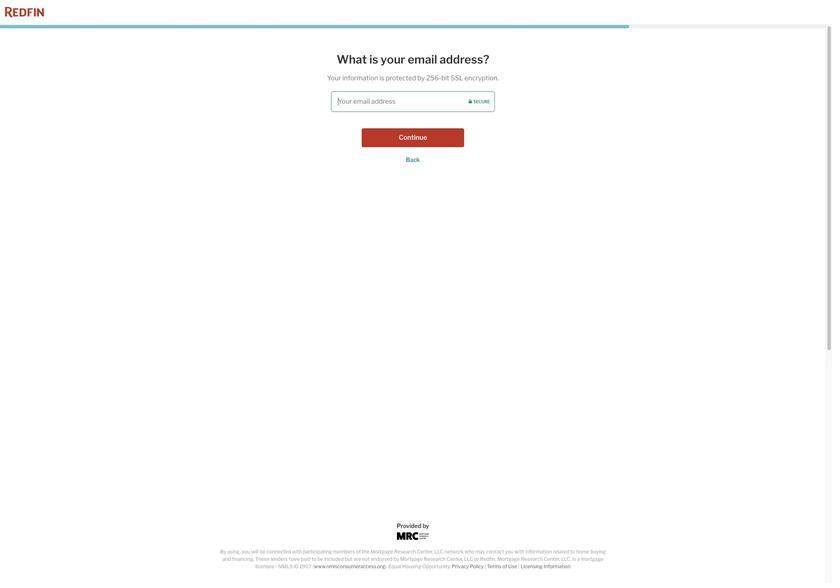 Task type: locate. For each thing, give the bounding box(es) containing it.
by using, you will be connected with participating members of the mortgage research center, llc network who may contact you with information related to home buying and financing. these lenders have paid to be included but are not endorsed by mortgage research center, llc or redfin. mortgage research center, llc. is a mortgage licensee - nmls id 1907 (
[[220, 549, 606, 570]]

mortgage
[[581, 556, 604, 562]]

to up (
[[312, 556, 317, 562]]

1 horizontal spatial of
[[503, 563, 508, 570]]

2 vertical spatial is
[[573, 556, 577, 562]]

be down participating on the left bottom of page
[[318, 556, 324, 562]]

is left 'protected'
[[380, 74, 385, 82]]

center, up information
[[544, 556, 561, 562]]

to up the llc.
[[571, 549, 576, 555]]

).
[[385, 563, 388, 570]]

by up mortgage research center image
[[423, 522, 430, 529]]

0 horizontal spatial llc
[[435, 549, 444, 555]]

is left your
[[370, 52, 379, 66]]

1 you from the left
[[242, 549, 250, 555]]

included
[[325, 556, 344, 562]]

licensing
[[521, 563, 543, 570]]

llc
[[435, 549, 444, 555], [465, 556, 474, 562]]

licensee
[[256, 563, 275, 570]]

of
[[356, 549, 361, 555], [503, 563, 508, 570]]

not
[[362, 556, 370, 562]]

1 horizontal spatial be
[[318, 556, 324, 562]]

1 horizontal spatial is
[[380, 74, 385, 82]]

1 horizontal spatial |
[[519, 563, 520, 570]]

bit
[[442, 74, 450, 82]]

with up use
[[515, 549, 525, 555]]

what
[[337, 52, 367, 66]]

0 vertical spatial by
[[418, 74, 425, 82]]

protected
[[386, 74, 416, 82]]

0 horizontal spatial with
[[292, 549, 302, 555]]

of for terms
[[503, 563, 508, 570]]

mortgage up housing
[[401, 556, 423, 562]]

| right use
[[519, 563, 520, 570]]

2 horizontal spatial mortgage
[[498, 556, 520, 562]]

participating
[[303, 549, 332, 555]]

of left use
[[503, 563, 508, 570]]

center, up opportunity.
[[417, 549, 434, 555]]

research
[[395, 549, 416, 555], [424, 556, 446, 562], [521, 556, 543, 562]]

| down redfin.
[[485, 563, 486, 570]]

to
[[571, 549, 576, 555], [312, 556, 317, 562]]

is
[[370, 52, 379, 66], [380, 74, 385, 82], [573, 556, 577, 562]]

llc up privacy policy link
[[465, 556, 474, 562]]

by left 256-
[[418, 74, 425, 82]]

0 horizontal spatial |
[[485, 563, 486, 570]]

back
[[406, 156, 420, 163]]

privacy policy link
[[452, 563, 484, 570]]

information up licensing information link
[[526, 549, 553, 555]]

0 vertical spatial of
[[356, 549, 361, 555]]

be up these
[[260, 549, 266, 555]]

mortgage up use
[[498, 556, 520, 562]]

connected
[[267, 549, 291, 555]]

www.nmlsconsumeraccess.org link
[[314, 563, 385, 570]]

have
[[289, 556, 300, 562]]

1 horizontal spatial center,
[[447, 556, 463, 562]]

these
[[255, 556, 270, 562]]

be
[[260, 549, 266, 555], [318, 556, 324, 562]]

llc up opportunity.
[[435, 549, 444, 555]]

-
[[276, 563, 277, 570]]

1 horizontal spatial with
[[515, 549, 525, 555]]

center, down network
[[447, 556, 463, 562]]

by inside by using, you will be connected with participating members of the mortgage research center, llc network who may contact you with information related to home buying and financing. these lenders have paid to be included but are not endorsed by mortgage research center, llc or redfin. mortgage research center, llc. is a mortgage licensee - nmls id 1907 (
[[394, 556, 400, 562]]

terms of use link
[[488, 563, 518, 570]]

1 horizontal spatial llc
[[465, 556, 474, 562]]

1 horizontal spatial mortgage
[[401, 556, 423, 562]]

0 horizontal spatial information
[[343, 74, 378, 82]]

0 horizontal spatial to
[[312, 556, 317, 562]]

is left a
[[573, 556, 577, 562]]

2 horizontal spatial center,
[[544, 556, 561, 562]]

0 vertical spatial to
[[571, 549, 576, 555]]

research up housing
[[395, 549, 416, 555]]

with up have at the left bottom of the page
[[292, 549, 302, 555]]

0 horizontal spatial research
[[395, 549, 416, 555]]

you
[[242, 549, 250, 555], [505, 549, 514, 555]]

256-
[[427, 74, 442, 82]]

2 horizontal spatial is
[[573, 556, 577, 562]]

licensing information link
[[521, 563, 571, 570]]

provided
[[397, 522, 422, 529]]

mortgage
[[371, 549, 394, 555], [401, 556, 423, 562], [498, 556, 520, 562]]

0 horizontal spatial is
[[370, 52, 379, 66]]

financing.
[[232, 556, 254, 562]]

1 horizontal spatial research
[[424, 556, 446, 562]]

research up opportunity.
[[424, 556, 446, 562]]

1 vertical spatial to
[[312, 556, 317, 562]]

of left the
[[356, 549, 361, 555]]

information
[[544, 563, 571, 570]]

2 with from the left
[[515, 549, 525, 555]]

1 horizontal spatial information
[[526, 549, 553, 555]]

housing
[[403, 563, 422, 570]]

1 vertical spatial information
[[526, 549, 553, 555]]

1 horizontal spatial you
[[505, 549, 514, 555]]

endorsed
[[371, 556, 393, 562]]

of for members
[[356, 549, 361, 555]]

|
[[485, 563, 486, 570], [519, 563, 520, 570]]

0 horizontal spatial you
[[242, 549, 250, 555]]

by up equal at left
[[394, 556, 400, 562]]

provided by
[[397, 522, 430, 529]]

by
[[418, 74, 425, 82], [423, 522, 430, 529], [394, 556, 400, 562]]

0 vertical spatial is
[[370, 52, 379, 66]]

back button
[[406, 156, 420, 163]]

center,
[[417, 549, 434, 555], [447, 556, 463, 562], [544, 556, 561, 562]]

0 vertical spatial llc
[[435, 549, 444, 555]]

terms
[[488, 563, 502, 570]]

0 horizontal spatial be
[[260, 549, 266, 555]]

you up financing.
[[242, 549, 250, 555]]

of inside by using, you will be connected with participating members of the mortgage research center, llc network who may contact you with information related to home buying and financing. these lenders have paid to be included but are not endorsed by mortgage research center, llc or redfin. mortgage research center, llc. is a mortgage licensee - nmls id 1907 (
[[356, 549, 361, 555]]

who
[[465, 549, 475, 555]]

2 vertical spatial by
[[394, 556, 400, 562]]

information
[[343, 74, 378, 82], [526, 549, 553, 555]]

1 vertical spatial of
[[503, 563, 508, 570]]

mortgage up endorsed
[[371, 549, 394, 555]]

0 horizontal spatial of
[[356, 549, 361, 555]]

0 vertical spatial be
[[260, 549, 266, 555]]

you right contact
[[505, 549, 514, 555]]

research up licensing
[[521, 556, 543, 562]]

0 vertical spatial information
[[343, 74, 378, 82]]

with
[[292, 549, 302, 555], [515, 549, 525, 555]]

information down what
[[343, 74, 378, 82]]

1 vertical spatial llc
[[465, 556, 474, 562]]



Task type: describe. For each thing, give the bounding box(es) containing it.
nmls
[[279, 563, 293, 570]]

(
[[313, 563, 314, 570]]

but
[[345, 556, 353, 562]]

policy
[[470, 563, 484, 570]]

lenders
[[271, 556, 288, 562]]

your
[[381, 52, 406, 66]]

opportunity.
[[423, 563, 451, 570]]

0 horizontal spatial center,
[[417, 549, 434, 555]]

llc.
[[562, 556, 572, 562]]

use
[[509, 563, 518, 570]]

is inside by using, you will be connected with participating members of the mortgage research center, llc network who may contact you with information related to home buying and financing. these lenders have paid to be included but are not endorsed by mortgage research center, llc or redfin. mortgage research center, llc. is a mortgage licensee - nmls id 1907 (
[[573, 556, 577, 562]]

continue button
[[362, 128, 465, 147]]

continue
[[399, 134, 428, 141]]

your
[[327, 74, 341, 82]]

will
[[251, 549, 259, 555]]

What is your email address? email field
[[331, 91, 495, 112]]

related
[[554, 549, 570, 555]]

by
[[220, 549, 226, 555]]

email address?
[[408, 52, 490, 66]]

equal
[[389, 563, 402, 570]]

1 | from the left
[[485, 563, 486, 570]]

1 vertical spatial by
[[423, 522, 430, 529]]

id
[[294, 563, 299, 570]]

your information is protected by 256-bit ssl encryption.
[[327, 74, 499, 82]]

www.nmlsconsumeraccess.org ). equal housing opportunity. privacy policy | terms of use | licensing information
[[314, 563, 571, 570]]

are
[[354, 556, 361, 562]]

1 horizontal spatial to
[[571, 549, 576, 555]]

or
[[475, 556, 479, 562]]

1 vertical spatial is
[[380, 74, 385, 82]]

using,
[[227, 549, 241, 555]]

a
[[578, 556, 580, 562]]

0 horizontal spatial mortgage
[[371, 549, 394, 555]]

1907
[[300, 563, 312, 570]]

mortgage research center image
[[397, 532, 429, 540]]

contact
[[487, 549, 504, 555]]

1 vertical spatial be
[[318, 556, 324, 562]]

what is your email address?
[[337, 52, 490, 66]]

the
[[362, 549, 370, 555]]

paid
[[301, 556, 311, 562]]

and
[[223, 556, 231, 562]]

2 | from the left
[[519, 563, 520, 570]]

home
[[577, 549, 590, 555]]

2 horizontal spatial research
[[521, 556, 543, 562]]

2 you from the left
[[505, 549, 514, 555]]

information inside by using, you will be connected with participating members of the mortgage research center, llc network who may contact you with information related to home buying and financing. these lenders have paid to be included but are not endorsed by mortgage research center, llc or redfin. mortgage research center, llc. is a mortgage licensee - nmls id 1907 (
[[526, 549, 553, 555]]

buying
[[591, 549, 606, 555]]

redfin.
[[481, 556, 497, 562]]

may
[[476, 549, 486, 555]]

members
[[333, 549, 355, 555]]

network
[[445, 549, 464, 555]]

1 with from the left
[[292, 549, 302, 555]]

privacy
[[452, 563, 469, 570]]

ssl encryption.
[[451, 74, 499, 82]]

www.nmlsconsumeraccess.org
[[314, 563, 385, 570]]



Task type: vqa. For each thing, say whether or not it's contained in the screenshot.
the leftmost Mortgage
yes



